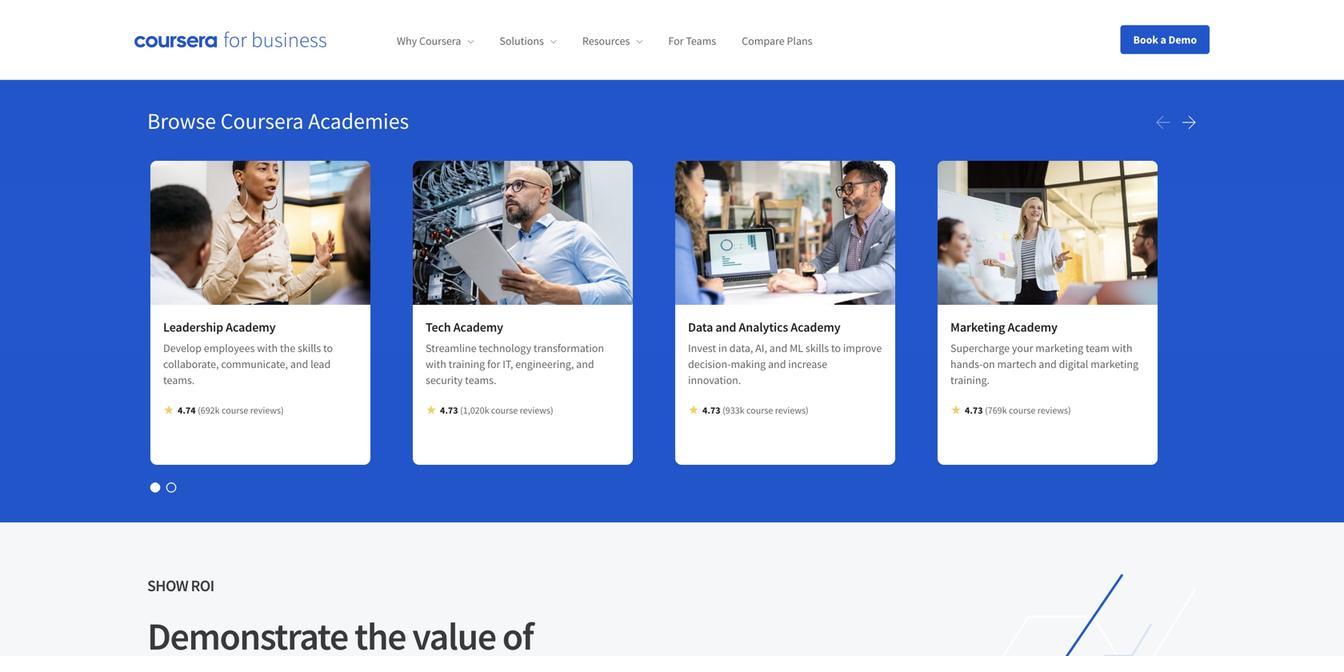 Task type: locate. For each thing, give the bounding box(es) containing it.
) down increase
[[806, 404, 809, 416]]

4 reviews from the left
[[1038, 404, 1068, 416]]

2 skills from the left
[[806, 341, 829, 355]]

leadership
[[163, 319, 223, 335]]

2 ) from the left
[[551, 404, 553, 416]]

1 horizontal spatial to
[[831, 341, 841, 355]]

innovation.
[[688, 373, 741, 387]]

skills up the lead
[[298, 341, 321, 355]]

browse coursera academies
[[147, 107, 409, 135]]

) for technology
[[551, 404, 553, 416]]

( down training.
[[985, 404, 988, 416]]

1 ) from the left
[[281, 404, 284, 416]]

0 vertical spatial employees
[[216, 0, 288, 19]]

1,020k
[[463, 404, 489, 416]]

2 to from the left
[[831, 341, 841, 355]]

1 ( from the left
[[198, 404, 201, 416]]

for
[[487, 357, 500, 371]]

2 4.73 from the left
[[703, 404, 721, 416]]

employees inside leadership academy develop employees with the skills to collaborate, communicate, and lead teams.
[[204, 341, 255, 355]]

academy inside leadership academy develop employees with the skills to collaborate, communicate, and lead teams.
[[226, 319, 276, 335]]

ml
[[790, 341, 803, 355]]

4.73 for analytics
[[703, 404, 721, 416]]

0 vertical spatial coursera
[[419, 34, 461, 48]]

teams
[[686, 34, 716, 48]]

with up security
[[426, 357, 446, 371]]

1 reviews from the left
[[250, 404, 281, 416]]

3 ) from the left
[[806, 404, 809, 416]]

2 teams. from the left
[[465, 373, 497, 387]]

with left the
[[257, 341, 278, 355]]

4.73 ( 1,020k course reviews )
[[440, 404, 553, 416]]

demo
[[1169, 32, 1197, 47]]

reviews down communicate,
[[250, 404, 281, 416]]

2 horizontal spatial 4.73
[[965, 404, 983, 416]]

and up compare
[[719, 0, 744, 19]]

solutions
[[500, 34, 544, 48]]

course right 1,020k
[[491, 404, 518, 416]]

with right team
[[1112, 341, 1133, 355]]

1 academy from the left
[[226, 319, 276, 335]]

4.73 left 1,020k
[[440, 404, 458, 416]]

2 academy from the left
[[454, 319, 503, 335]]

1 horizontal spatial 4.73
[[703, 404, 721, 416]]

and right the ai,
[[770, 341, 788, 355]]

0 horizontal spatial 4.73
[[440, 404, 458, 416]]

course right 769k
[[1009, 404, 1036, 416]]

marketing
[[951, 319, 1005, 335]]

1 course from the left
[[222, 404, 248, 416]]

4 academy from the left
[[1008, 319, 1058, 335]]

course
[[222, 404, 248, 416], [491, 404, 518, 416], [747, 404, 773, 416], [1009, 404, 1036, 416]]

employees up communicate,
[[204, 341, 255, 355]]

employees up coursera for business image on the top
[[216, 0, 288, 19]]

marketing up digital
[[1036, 341, 1084, 355]]

data
[[688, 319, 713, 335]]

1 skills from the left
[[298, 341, 321, 355]]

teams. down for
[[465, 373, 497, 387]]

roi
[[191, 576, 214, 596]]

academy inside tech academy streamline technology transformation with training for it, engineering, and security teams.
[[454, 319, 503, 335]]

streamline
[[426, 341, 477, 355]]

curated
[[292, 0, 342, 19]]

skills
[[298, 341, 321, 355], [806, 341, 829, 355]]

( down security
[[460, 404, 463, 416]]

)
[[281, 404, 284, 416], [551, 404, 553, 416], [806, 404, 809, 416], [1068, 404, 1071, 416]]

academy up martech
[[1008, 319, 1058, 335]]

3 academy from the left
[[791, 319, 841, 335]]

book a demo button
[[1121, 25, 1210, 54]]

) down communicate,
[[281, 404, 284, 416]]

4 course from the left
[[1009, 404, 1036, 416]]

4 ) from the left
[[1068, 404, 1071, 416]]

why
[[397, 34, 417, 48]]

teams. down collaborate,
[[163, 373, 195, 387]]

1 4.73 from the left
[[440, 404, 458, 416]]

( for develop
[[198, 404, 201, 416]]

teams.
[[163, 373, 195, 387], [465, 373, 497, 387]]

coursera
[[419, 34, 461, 48], [221, 107, 304, 135]]

1 vertical spatial employees
[[204, 341, 255, 355]]

academies
[[308, 107, 409, 135]]

teams. inside tech academy streamline technology transformation with training for it, engineering, and security teams.
[[465, 373, 497, 387]]

(
[[198, 404, 201, 416], [460, 404, 463, 416], [723, 404, 726, 416], [985, 404, 988, 416]]

0 vertical spatial marketing
[[1036, 341, 1084, 355]]

marketing down team
[[1091, 357, 1139, 371]]

academy up the ml
[[791, 319, 841, 335]]

for
[[668, 34, 684, 48]]

reviews for your
[[1038, 404, 1068, 416]]

1 horizontal spatial skills
[[806, 341, 829, 355]]

progress
[[445, 0, 502, 19]]

1 vertical spatial coursera
[[221, 107, 304, 135]]

to
[[323, 341, 333, 355], [831, 341, 841, 355]]

) down engineering,
[[551, 404, 553, 416]]

teams. inside leadership academy develop employees with the skills to collaborate, communicate, and lead teams.
[[163, 373, 195, 387]]

to up the lead
[[323, 341, 333, 355]]

coursera for browse
[[221, 107, 304, 135]]

hands-
[[951, 357, 983, 371]]

course for academy
[[747, 404, 773, 416]]

4.73 left 769k
[[965, 404, 983, 416]]

and left digital
[[1039, 357, 1057, 371]]

reviews for academy
[[775, 404, 806, 416]]

( right '4.74'
[[198, 404, 201, 416]]

course right 692k
[[222, 404, 248, 416]]

increase
[[788, 357, 828, 371]]

data and analytics academy invest in data, ai, and ml skills to improve decision-making and increase innovation.
[[688, 319, 882, 387]]

and down the
[[290, 357, 308, 371]]

making
[[731, 357, 766, 371]]

( for streamline
[[460, 404, 463, 416]]

with inside tech academy streamline technology transformation with training for it, engineering, and security teams.
[[426, 357, 446, 371]]

decision-
[[688, 357, 731, 371]]

3 4.73 from the left
[[965, 404, 983, 416]]

your
[[183, 0, 213, 19], [1012, 341, 1033, 355]]

0 horizontal spatial coursera
[[221, 107, 304, 135]]

digital
[[1059, 357, 1089, 371]]

transformation
[[534, 341, 604, 355]]

1 horizontal spatial coursera
[[419, 34, 461, 48]]

3 course from the left
[[747, 404, 773, 416]]

invest
[[688, 341, 716, 355]]

4.73
[[440, 404, 458, 416], [703, 404, 721, 416], [965, 404, 983, 416]]

1 teams. from the left
[[163, 373, 195, 387]]

your right offer
[[183, 0, 213, 19]]

) for your
[[1068, 404, 1071, 416]]

3 reviews from the left
[[775, 404, 806, 416]]

reviews down digital
[[1038, 404, 1068, 416]]

academy for marketing academy
[[1008, 319, 1058, 335]]

skills up increase
[[806, 341, 829, 355]]

with
[[257, 341, 278, 355], [1112, 341, 1133, 355], [426, 357, 446, 371]]

1 to from the left
[[323, 341, 333, 355]]

with inside marketing academy supercharge your marketing team with hands-on martech and digital marketing training.
[[1112, 341, 1133, 355]]

ai,
[[756, 341, 767, 355]]

advanced
[[747, 0, 811, 19]]

reviews for employees
[[250, 404, 281, 416]]

academy up communicate,
[[226, 319, 276, 335]]

browse
[[147, 107, 216, 135]]

0 horizontal spatial to
[[323, 341, 333, 355]]

1 vertical spatial marketing
[[1091, 357, 1139, 371]]

show roi
[[147, 576, 214, 596]]

academy up 'technology'
[[454, 319, 503, 335]]

to left improve
[[831, 341, 841, 355]]

academy for tech academy
[[454, 319, 503, 335]]

2 reviews from the left
[[520, 404, 551, 416]]

3 ( from the left
[[723, 404, 726, 416]]

academy inside data and analytics academy invest in data, ai, and ml skills to improve decision-making and increase innovation.
[[791, 319, 841, 335]]

two individuals discussing graphs shown on laptop screen image
[[675, 161, 895, 305]]

resources link
[[582, 34, 643, 48]]

2 horizontal spatial with
[[1112, 341, 1133, 355]]

( down innovation.
[[723, 404, 726, 416]]

coursera for why
[[419, 34, 461, 48]]

reviews
[[250, 404, 281, 416], [520, 404, 551, 416], [775, 404, 806, 416], [1038, 404, 1068, 416]]

communicate,
[[221, 357, 288, 371]]

collaborate,
[[163, 357, 219, 371]]

marketing
[[1036, 341, 1084, 355], [1091, 357, 1139, 371]]

and down transformation in the left bottom of the page
[[576, 357, 594, 371]]

1 vertical spatial your
[[1012, 341, 1033, 355]]

data,
[[730, 341, 753, 355]]

0 horizontal spatial teams.
[[163, 373, 195, 387]]

and inside tech academy streamline technology transformation with training for it, engineering, and security teams.
[[576, 357, 594, 371]]

4.73 left the 933k
[[703, 404, 721, 416]]

course for technology
[[491, 404, 518, 416]]

book a demo
[[1134, 32, 1197, 47]]

769k
[[988, 404, 1007, 416]]

0 horizontal spatial skills
[[298, 341, 321, 355]]

0 horizontal spatial your
[[183, 0, 213, 19]]

book
[[1134, 32, 1159, 47]]

and right making
[[768, 357, 786, 371]]

) for academy
[[806, 404, 809, 416]]

2 ( from the left
[[460, 404, 463, 416]]

) down digital
[[1068, 404, 1071, 416]]

a
[[1161, 32, 1167, 47]]

lead
[[311, 357, 331, 371]]

4 ( from the left
[[985, 404, 988, 416]]

academy inside marketing academy supercharge your marketing team with hands-on martech and digital marketing training.
[[1008, 319, 1058, 335]]

for teams link
[[668, 34, 716, 48]]

to inside leadership academy develop employees with the skills to collaborate, communicate, and lead teams.
[[323, 341, 333, 355]]

team
[[1086, 341, 1110, 355]]

0 vertical spatial your
[[183, 0, 213, 19]]

1 horizontal spatial your
[[1012, 341, 1033, 355]]

( for supercharge
[[985, 404, 988, 416]]

2 course from the left
[[491, 404, 518, 416]]

reviews down increase
[[775, 404, 806, 416]]

4.73 ( 933k course reviews )
[[703, 404, 809, 416]]

course right the 933k
[[747, 404, 773, 416]]

solutions link
[[500, 34, 557, 48]]

it professional holding tablet inspecting technical equipment image
[[413, 161, 633, 305]]

employees
[[216, 0, 288, 19], [204, 341, 255, 355]]

supercharge
[[951, 341, 1010, 355]]

1 horizontal spatial with
[[426, 357, 446, 371]]

your up martech
[[1012, 341, 1033, 355]]

beginner,
[[561, 0, 623, 19]]

reviews down engineering,
[[520, 404, 551, 416]]

compare plans link
[[742, 34, 813, 48]]

1 horizontal spatial teams.
[[465, 373, 497, 387]]

offer your employees curated skill paths that progress through beginner, intermediate, and advanced levels.
[[147, 0, 811, 41]]

0 horizontal spatial with
[[257, 341, 278, 355]]

and
[[719, 0, 744, 19], [716, 319, 736, 335], [770, 341, 788, 355], [290, 357, 308, 371], [576, 357, 594, 371], [768, 357, 786, 371], [1039, 357, 1057, 371]]



Task type: describe. For each thing, give the bounding box(es) containing it.
security
[[426, 373, 463, 387]]

your inside marketing academy supercharge your marketing team with hands-on martech and digital marketing training.
[[1012, 341, 1033, 355]]

with inside leadership academy develop employees with the skills to collaborate, communicate, and lead teams.
[[257, 341, 278, 355]]

employees inside "offer your employees curated skill paths that progress through beginner, intermediate, and advanced levels."
[[216, 0, 288, 19]]

why coursera
[[397, 34, 461, 48]]

reviews for technology
[[520, 404, 551, 416]]

course for employees
[[222, 404, 248, 416]]

the
[[280, 341, 295, 355]]

through
[[505, 0, 558, 19]]

show
[[147, 576, 188, 596]]

692k
[[201, 404, 220, 416]]

4.73 for supercharge
[[965, 404, 983, 416]]

engineering,
[[516, 357, 574, 371]]

1 horizontal spatial marketing
[[1091, 357, 1139, 371]]

paths
[[375, 0, 412, 19]]

4.73 ( 769k course reviews )
[[965, 404, 1071, 416]]

on
[[983, 357, 995, 371]]

tech academy streamline technology transformation with training for it, engineering, and security teams.
[[426, 319, 604, 387]]

4.74 ( 692k course reviews )
[[178, 404, 284, 416]]

tech
[[426, 319, 451, 335]]

and inside marketing academy supercharge your marketing team with hands-on martech and digital marketing training.
[[1039, 357, 1057, 371]]

skills inside leadership academy develop employees with the skills to collaborate, communicate, and lead teams.
[[298, 341, 321, 355]]

for teams
[[668, 34, 716, 48]]

4.73 for streamline
[[440, 404, 458, 416]]

training.
[[951, 373, 990, 387]]

martech
[[997, 357, 1037, 371]]

improve
[[843, 341, 882, 355]]

resources
[[582, 34, 630, 48]]

intermediate,
[[626, 0, 716, 19]]

team leader speaking to a group of people image
[[150, 161, 371, 305]]

plans
[[787, 34, 813, 48]]

analytics
[[739, 319, 788, 335]]

and inside "offer your employees curated skill paths that progress through beginner, intermediate, and advanced levels."
[[719, 0, 744, 19]]

marketing professional in front of whiteboard brainstorming with team image
[[938, 161, 1158, 305]]

compare
[[742, 34, 785, 48]]

develop
[[163, 341, 202, 355]]

) for employees
[[281, 404, 284, 416]]

and inside leadership academy develop employees with the skills to collaborate, communicate, and lead teams.
[[290, 357, 308, 371]]

why coursera link
[[397, 34, 474, 48]]

4.74
[[178, 404, 196, 416]]

training
[[449, 357, 485, 371]]

marketing academy supercharge your marketing team with hands-on martech and digital marketing training.
[[951, 319, 1139, 387]]

slides element
[[147, 479, 1197, 495]]

skills inside data and analytics academy invest in data, ai, and ml skills to improve decision-making and increase innovation.
[[806, 341, 829, 355]]

levels.
[[147, 21, 189, 41]]

in
[[719, 341, 727, 355]]

teams. for leadership academy
[[163, 373, 195, 387]]

compare plans
[[742, 34, 813, 48]]

offer
[[147, 0, 180, 19]]

to inside data and analytics academy invest in data, ai, and ml skills to improve decision-making and increase innovation.
[[831, 341, 841, 355]]

leadership academy develop employees with the skills to collaborate, communicate, and lead teams.
[[163, 319, 333, 387]]

course for your
[[1009, 404, 1036, 416]]

technology
[[479, 341, 531, 355]]

( for analytics
[[723, 404, 726, 416]]

933k
[[726, 404, 745, 416]]

0 horizontal spatial marketing
[[1036, 341, 1084, 355]]

and up in
[[716, 319, 736, 335]]

teams. for tech academy
[[465, 373, 497, 387]]

coursera for business image
[[134, 31, 326, 48]]

that
[[415, 0, 442, 19]]

your inside "offer your employees curated skill paths that progress through beginner, intermediate, and advanced levels."
[[183, 0, 213, 19]]

it,
[[503, 357, 513, 371]]

academy for leadership academy
[[226, 319, 276, 335]]

skill
[[345, 0, 371, 19]]



Task type: vqa. For each thing, say whether or not it's contained in the screenshot.
What is the pricing structure for these plans?
no



